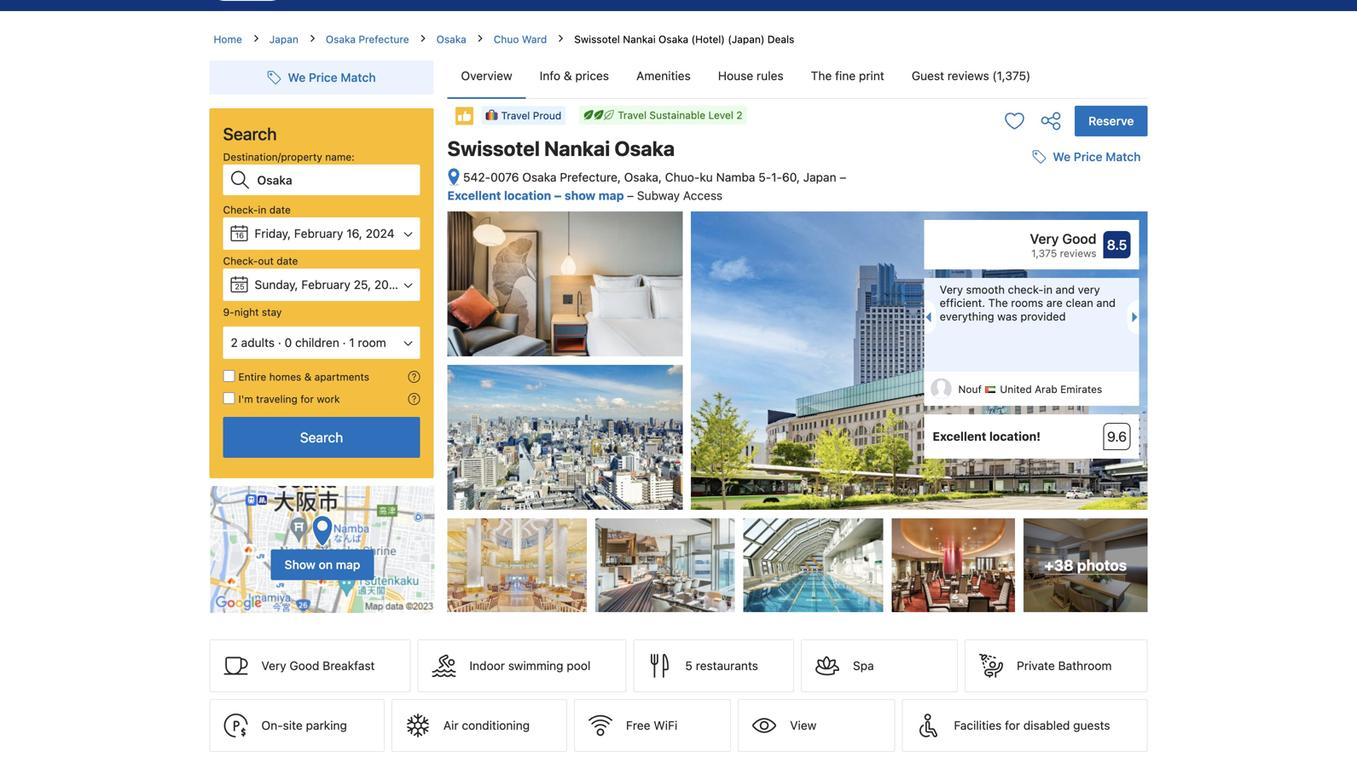 Task type: locate. For each thing, give the bounding box(es) containing it.
0 horizontal spatial we
[[288, 70, 306, 84]]

2024 for sunday, february 25, 2024
[[374, 278, 403, 292]]

search up destination/property
[[223, 124, 277, 144]]

– down osaka,
[[627, 189, 634, 203]]

1 horizontal spatial price
[[1074, 150, 1103, 164]]

1 horizontal spatial reviews
[[1060, 248, 1097, 260]]

good inside button
[[290, 659, 320, 673]]

0 horizontal spatial nankai
[[544, 137, 610, 160]]

0 vertical spatial nankai
[[623, 33, 656, 45]]

(hotel)
[[692, 33, 725, 45]]

swissotel up 0076
[[448, 137, 540, 160]]

traveling
[[256, 393, 298, 405]]

& inside search section
[[304, 371, 312, 383]]

– left show
[[554, 189, 562, 203]]

very inside button
[[262, 659, 286, 673]]

we
[[288, 70, 306, 84], [1053, 150, 1071, 164]]

very good breakfast
[[262, 659, 375, 673]]

1 vertical spatial &
[[304, 371, 312, 383]]

search section
[[203, 47, 441, 615]]

0 horizontal spatial in
[[258, 204, 267, 216]]

& right info
[[564, 69, 572, 83]]

february for 25,
[[301, 278, 351, 292]]

· left 0
[[278, 336, 281, 350]]

osaka left the (hotel)
[[659, 33, 689, 45]]

0 horizontal spatial 2
[[231, 336, 238, 350]]

japan right 60, at top
[[804, 170, 837, 184]]

osaka for swissotel nankai osaka (hotel) (japan) deals
[[659, 33, 689, 45]]

25,
[[354, 278, 371, 292]]

in up are
[[1044, 283, 1053, 296]]

excellent down 542- at the top of the page
[[448, 189, 501, 203]]

0 horizontal spatial we price match
[[288, 70, 376, 84]]

check-in date
[[223, 204, 291, 216]]

price down osaka prefecture link
[[309, 70, 338, 84]]

0 vertical spatial we price match
[[288, 70, 376, 84]]

price
[[309, 70, 338, 84], [1074, 150, 1103, 164]]

9.6
[[1108, 429, 1127, 445]]

match down the osaka prefecture
[[341, 70, 376, 84]]

1 vertical spatial excellent
[[933, 430, 987, 444]]

1 horizontal spatial excellent
[[933, 430, 987, 444]]

0 vertical spatial excellent
[[448, 189, 501, 203]]

we price match down "reserve" button
[[1053, 150, 1141, 164]]

rated very good element
[[933, 229, 1097, 249]]

1 horizontal spatial map
[[599, 189, 624, 203]]

chuo-
[[665, 170, 700, 184]]

1 vertical spatial good
[[290, 659, 320, 673]]

guests
[[1074, 719, 1111, 733]]

travel for travel proud
[[501, 109, 530, 121]]

february left 25,
[[301, 278, 351, 292]]

0 horizontal spatial price
[[309, 70, 338, 84]]

february
[[294, 227, 343, 241], [301, 278, 351, 292]]

0 vertical spatial map
[[599, 189, 624, 203]]

very inside very good 1,375 reviews
[[1030, 231, 1059, 247]]

1 horizontal spatial we price match button
[[1026, 142, 1148, 173]]

we price match inside search section
[[288, 70, 376, 84]]

scored 9.6 element
[[1104, 423, 1131, 451]]

0 vertical spatial we price match button
[[261, 62, 383, 93]]

0 vertical spatial 2024
[[366, 227, 395, 241]]

the left fine
[[811, 69, 832, 83]]

swimming
[[508, 659, 564, 673]]

1 horizontal spatial swissotel
[[575, 33, 620, 45]]

very
[[1030, 231, 1059, 247], [940, 283, 963, 296], [262, 659, 286, 673]]

rooms
[[1012, 297, 1044, 310]]

pool
[[567, 659, 591, 673]]

in inside very smooth check-in and very efficient.  the rooms are clean and everything was provided
[[1044, 283, 1053, 296]]

clean
[[1066, 297, 1094, 310]]

0 horizontal spatial for
[[301, 393, 314, 405]]

we inside search section
[[288, 70, 306, 84]]

very for very smooth check-in and very efficient.  the rooms are clean and everything was provided
[[940, 283, 963, 296]]

1 horizontal spatial –
[[627, 189, 634, 203]]

air conditioning
[[444, 719, 530, 733]]

osaka up the excellent location – show map button at the top left
[[523, 170, 557, 184]]

travel left sustainable
[[618, 109, 647, 121]]

1 horizontal spatial very
[[940, 283, 963, 296]]

entire homes & apartments
[[239, 371, 370, 383]]

1 horizontal spatial for
[[1005, 719, 1021, 733]]

1 vertical spatial match
[[1106, 150, 1141, 164]]

1 horizontal spatial we price match
[[1053, 150, 1141, 164]]

2 left adults
[[231, 336, 238, 350]]

check- down 16
[[223, 255, 258, 267]]

very up on-
[[262, 659, 286, 673]]

542-0076 osaka prefecture, osaka, chuo-ku namba 5-1-60, japan – excellent location – show map – subway access
[[448, 170, 847, 203]]

private bathroom button
[[965, 640, 1148, 693]]

0 vertical spatial date
[[269, 204, 291, 216]]

1 vertical spatial date
[[277, 255, 298, 267]]

match
[[341, 70, 376, 84], [1106, 150, 1141, 164]]

1 vertical spatial 2024
[[374, 278, 403, 292]]

16
[[235, 231, 244, 240]]

very inside very smooth check-in and very efficient.  the rooms are clean and everything was provided
[[940, 283, 963, 296]]

info & prices link
[[526, 54, 623, 98]]

0 vertical spatial good
[[1063, 231, 1097, 247]]

0 vertical spatial in
[[258, 204, 267, 216]]

1 vertical spatial swissotel
[[448, 137, 540, 160]]

and up are
[[1056, 283, 1075, 296]]

1 travel from the left
[[618, 109, 647, 121]]

stay
[[262, 306, 282, 318]]

1 horizontal spatial in
[[1044, 283, 1053, 296]]

united arab emirates
[[1000, 384, 1103, 396]]

1 vertical spatial price
[[1074, 150, 1103, 164]]

good inside very good 1,375 reviews
[[1063, 231, 1097, 247]]

2 travel from the left
[[501, 109, 530, 121]]

show on map
[[285, 558, 360, 572]]

1 horizontal spatial &
[[564, 69, 572, 83]]

1 vertical spatial we price match button
[[1026, 142, 1148, 173]]

0 horizontal spatial excellent
[[448, 189, 501, 203]]

0 vertical spatial swissotel
[[575, 33, 620, 45]]

1 check- from the top
[[223, 204, 258, 216]]

the fine print link
[[798, 54, 898, 98]]

swissotel for swissotel nankai osaka
[[448, 137, 540, 160]]

the
[[811, 69, 832, 83], [989, 297, 1008, 310]]

1 vertical spatial japan
[[804, 170, 837, 184]]

we price match button down "reserve" button
[[1026, 142, 1148, 173]]

japan inside '542-0076 osaka prefecture, osaka, chuo-ku namba 5-1-60, japan – excellent location – show map – subway access'
[[804, 170, 837, 184]]

excellent location!
[[933, 430, 1041, 444]]

2 vertical spatial very
[[262, 659, 286, 673]]

emirates
[[1061, 384, 1103, 396]]

view
[[790, 719, 817, 733]]

1 horizontal spatial ·
[[343, 336, 346, 350]]

in up friday, at top left
[[258, 204, 267, 216]]

·
[[278, 336, 281, 350], [343, 336, 346, 350]]

1 vertical spatial february
[[301, 278, 351, 292]]

date right out
[[277, 255, 298, 267]]

very for very good breakfast
[[262, 659, 286, 673]]

0 horizontal spatial –
[[554, 189, 562, 203]]

search down work at bottom left
[[300, 430, 343, 446]]

japan
[[269, 33, 299, 45], [804, 170, 837, 184]]

nankai for swissotel nankai osaka
[[544, 137, 610, 160]]

1 vertical spatial we price match
[[1053, 150, 1141, 164]]

nankai up amenities
[[623, 33, 656, 45]]

sunday, february 25, 2024
[[255, 278, 403, 292]]

check- for out
[[223, 255, 258, 267]]

and down very
[[1097, 297, 1116, 310]]

0 horizontal spatial and
[[1056, 283, 1075, 296]]

1 vertical spatial search
[[300, 430, 343, 446]]

0 horizontal spatial ·
[[278, 336, 281, 350]]

the inside very smooth check-in and very efficient.  the rooms are clean and everything was provided
[[989, 297, 1008, 310]]

0 vertical spatial check-
[[223, 204, 258, 216]]

0 horizontal spatial search
[[223, 124, 277, 144]]

0 horizontal spatial travel
[[501, 109, 530, 121]]

ku
[[700, 170, 713, 184]]

japan right home
[[269, 33, 299, 45]]

0 horizontal spatial very
[[262, 659, 286, 673]]

1 vertical spatial check-
[[223, 255, 258, 267]]

5 restaurants button
[[634, 640, 794, 693]]

2 inside 2 adults · 0 children · 1 room 'dropdown button'
[[231, 336, 238, 350]]

1 vertical spatial map
[[336, 558, 360, 572]]

0 vertical spatial match
[[341, 70, 376, 84]]

if you select this option, we'll show you popular business travel features like breakfast, wifi and free parking. image
[[408, 393, 420, 405], [408, 393, 420, 405]]

0 vertical spatial reviews
[[948, 69, 990, 83]]

1 vertical spatial in
[[1044, 283, 1053, 296]]

excellent location – show map button
[[448, 189, 627, 203]]

0 vertical spatial the
[[811, 69, 832, 83]]

fine
[[835, 69, 856, 83]]

good
[[1063, 231, 1097, 247], [290, 659, 320, 673]]

map down prefecture,
[[599, 189, 624, 203]]

0 horizontal spatial swissotel
[[448, 137, 540, 160]]

2 horizontal spatial –
[[840, 170, 847, 184]]

room
[[358, 336, 386, 350]]

on-site parking
[[262, 719, 347, 733]]

february left 16,
[[294, 227, 343, 241]]

travel left 'proud'
[[501, 109, 530, 121]]

0 horizontal spatial we price match button
[[261, 62, 383, 93]]

excellent inside '542-0076 osaka prefecture, osaka, chuo-ku namba 5-1-60, japan – excellent location – show map – subway access'
[[448, 189, 501, 203]]

0 vertical spatial price
[[309, 70, 338, 84]]

0 horizontal spatial &
[[304, 371, 312, 383]]

1 horizontal spatial we
[[1053, 150, 1071, 164]]

for left disabled
[[1005, 719, 1021, 733]]

show on map button
[[210, 486, 436, 615], [271, 550, 374, 581]]

osaka inside '542-0076 osaka prefecture, osaka, chuo-ku namba 5-1-60, japan – excellent location – show map – subway access'
[[523, 170, 557, 184]]

we price match button down japan link
[[261, 62, 383, 93]]

date
[[269, 204, 291, 216], [277, 255, 298, 267]]

1 horizontal spatial search
[[300, 430, 343, 446]]

indoor
[[470, 659, 505, 673]]

0 vertical spatial we
[[288, 70, 306, 84]]

2 check- from the top
[[223, 255, 258, 267]]

1 vertical spatial for
[[1005, 719, 1021, 733]]

swissotel nankai osaka (hotel) (japan) deals link
[[575, 33, 795, 45]]

very up 1,375
[[1030, 231, 1059, 247]]

2024 right 16,
[[366, 227, 395, 241]]

overview link
[[448, 54, 526, 98]]

1 horizontal spatial match
[[1106, 150, 1141, 164]]

0 horizontal spatial map
[[336, 558, 360, 572]]

0 horizontal spatial good
[[290, 659, 320, 673]]

osaka for swissotel nankai osaka
[[615, 137, 675, 160]]

2 horizontal spatial very
[[1030, 231, 1059, 247]]

and
[[1056, 283, 1075, 296], [1097, 297, 1116, 310]]

provided
[[1021, 310, 1066, 323]]

out
[[258, 255, 274, 267]]

1 vertical spatial very
[[940, 283, 963, 296]]

price down "reserve" button
[[1074, 150, 1103, 164]]

2 right level
[[737, 109, 743, 121]]

0 vertical spatial february
[[294, 227, 343, 241]]

in inside search section
[[258, 204, 267, 216]]

0 horizontal spatial match
[[341, 70, 376, 84]]

0 vertical spatial very
[[1030, 231, 1059, 247]]

1 horizontal spatial nankai
[[623, 33, 656, 45]]

nankai up prefecture,
[[544, 137, 610, 160]]

0 vertical spatial 2
[[737, 109, 743, 121]]

– right 60, at top
[[840, 170, 847, 184]]

swissotel up the prices
[[575, 33, 620, 45]]

1 horizontal spatial the
[[989, 297, 1008, 310]]

breakfast
[[323, 659, 375, 673]]

good left 'scored 8.5' element
[[1063, 231, 1097, 247]]

date for check-in date
[[269, 204, 291, 216]]

check- up 16
[[223, 204, 258, 216]]

next image
[[1133, 312, 1143, 323]]

1 vertical spatial nankai
[[544, 137, 610, 160]]

1 horizontal spatial japan
[[804, 170, 837, 184]]

· left 1
[[343, 336, 346, 350]]

0 horizontal spatial the
[[811, 69, 832, 83]]

february for 16,
[[294, 227, 343, 241]]

& right the homes
[[304, 371, 312, 383]]

check- for in
[[223, 204, 258, 216]]

osaka
[[326, 33, 356, 45], [437, 33, 467, 45], [659, 33, 689, 45], [615, 137, 675, 160], [523, 170, 557, 184]]

1
[[349, 336, 355, 350]]

swissotel
[[575, 33, 620, 45], [448, 137, 540, 160]]

the up was
[[989, 297, 1008, 310]]

search
[[223, 124, 277, 144], [300, 430, 343, 446]]

0 vertical spatial for
[[301, 393, 314, 405]]

2024 right 25,
[[374, 278, 403, 292]]

for left work at bottom left
[[301, 393, 314, 405]]

air conditioning button
[[392, 700, 567, 753]]

1 horizontal spatial good
[[1063, 231, 1097, 247]]

map right on
[[336, 558, 360, 572]]

+38
[[1045, 557, 1074, 574]]

excellent down nouf
[[933, 430, 987, 444]]

1 vertical spatial 2
[[231, 336, 238, 350]]

previous image
[[921, 312, 931, 323]]

travel
[[618, 109, 647, 121], [501, 109, 530, 121]]

match inside search section
[[341, 70, 376, 84]]

osaka prefecture link
[[326, 32, 409, 47]]

osaka up osaka,
[[615, 137, 675, 160]]

we price match down the osaka prefecture
[[288, 70, 376, 84]]

good left "breakfast"
[[290, 659, 320, 673]]

0 vertical spatial japan
[[269, 33, 299, 45]]

ward
[[522, 33, 547, 45]]

reviews right guest
[[948, 69, 990, 83]]

date up friday, at top left
[[269, 204, 291, 216]]

reviews right 1,375
[[1060, 248, 1097, 260]]

homes
[[269, 371, 302, 383]]

house rules
[[718, 69, 784, 83]]

valign  initial image
[[454, 106, 475, 126]]

1 horizontal spatial travel
[[618, 109, 647, 121]]

restaurants
[[696, 659, 759, 673]]

0
[[285, 336, 292, 350]]

1 vertical spatial reviews
[[1060, 248, 1097, 260]]

osaka prefecture
[[326, 33, 409, 45]]

disabled
[[1024, 719, 1071, 733]]

very up efficient.
[[940, 283, 963, 296]]

1 vertical spatial the
[[989, 297, 1008, 310]]

match down "reserve" button
[[1106, 150, 1141, 164]]



Task type: describe. For each thing, give the bounding box(es) containing it.
rules
[[757, 69, 784, 83]]

good for 1,375
[[1063, 231, 1097, 247]]

work
[[317, 393, 340, 405]]

very smooth check-in and very efficient.  the rooms are clean and everything was provided
[[940, 283, 1116, 323]]

map inside search section
[[336, 558, 360, 572]]

air
[[444, 719, 459, 733]]

we'll show you stays where you can have the entire place to yourself image
[[408, 371, 420, 383]]

we'll show you stays where you can have the entire place to yourself image
[[408, 371, 420, 383]]

free wifi button
[[574, 700, 732, 753]]

united
[[1000, 384, 1032, 396]]

facilities for disabled guests button
[[902, 700, 1148, 753]]

check-
[[1008, 283, 1044, 296]]

children
[[295, 336, 339, 350]]

chuo ward
[[494, 33, 547, 45]]

smooth
[[967, 283, 1005, 296]]

proud
[[533, 109, 562, 121]]

scored 8.5 element
[[1104, 231, 1131, 259]]

click to open map view image
[[448, 168, 460, 188]]

spa button
[[801, 640, 958, 693]]

the fine print
[[811, 69, 885, 83]]

subway
[[637, 189, 680, 203]]

date for check-out date
[[277, 255, 298, 267]]

location
[[504, 189, 551, 203]]

prices
[[576, 69, 609, 83]]

show
[[565, 189, 596, 203]]

very
[[1078, 283, 1101, 296]]

1 horizontal spatial and
[[1097, 297, 1116, 310]]

prefecture
[[359, 33, 409, 45]]

friday, february 16, 2024
[[255, 227, 395, 241]]

conditioning
[[462, 719, 530, 733]]

2024 for friday, february 16, 2024
[[366, 227, 395, 241]]

destination/property name:
[[223, 151, 355, 163]]

1,375
[[1032, 248, 1058, 260]]

japan link
[[269, 32, 299, 47]]

apartments
[[315, 371, 370, 383]]

night
[[235, 306, 259, 318]]

amenities link
[[623, 54, 705, 98]]

0076
[[491, 170, 519, 184]]

+38 photos
[[1045, 557, 1127, 574]]

wifi
[[654, 719, 678, 733]]

guest reviews (1,375) link
[[898, 54, 1045, 98]]

name:
[[325, 151, 355, 163]]

we price match button inside search section
[[261, 62, 383, 93]]

on-
[[262, 719, 283, 733]]

everything
[[940, 310, 995, 323]]

prefecture,
[[560, 170, 621, 184]]

nouf
[[959, 384, 982, 396]]

5
[[686, 659, 693, 673]]

good for breakfast
[[290, 659, 320, 673]]

indoor swimming pool button
[[418, 640, 627, 693]]

print
[[859, 69, 885, 83]]

private bathroom
[[1017, 659, 1112, 673]]

travel proud
[[501, 109, 562, 121]]

are
[[1047, 297, 1063, 310]]

on-site parking button
[[210, 700, 385, 753]]

swissotel nankai osaka
[[448, 137, 675, 160]]

destination/property
[[223, 151, 322, 163]]

5 restaurants
[[686, 659, 759, 673]]

i'm
[[239, 393, 253, 405]]

1 horizontal spatial 2
[[737, 109, 743, 121]]

search button
[[223, 417, 420, 458]]

2 adults · 0 children · 1 room
[[231, 336, 386, 350]]

parking
[[306, 719, 347, 733]]

view button
[[738, 700, 896, 753]]

travel sustainable level 2
[[618, 109, 743, 121]]

0 vertical spatial search
[[223, 124, 277, 144]]

25
[[235, 282, 245, 291]]

search inside button
[[300, 430, 343, 446]]

show
[[285, 558, 316, 572]]

reviews inside very good 1,375 reviews
[[1060, 248, 1097, 260]]

amenities
[[637, 69, 691, 83]]

house
[[718, 69, 754, 83]]

info
[[540, 69, 561, 83]]

map inside '542-0076 osaka prefecture, osaka, chuo-ku namba 5-1-60, japan – excellent location – show map – subway access'
[[599, 189, 624, 203]]

0 horizontal spatial reviews
[[948, 69, 990, 83]]

on
[[319, 558, 333, 572]]

guest
[[912, 69, 945, 83]]

home link
[[214, 32, 242, 47]]

osaka for 542-0076 osaka prefecture, osaka, chuo-ku namba 5-1-60, japan – excellent location – show map – subway access
[[523, 170, 557, 184]]

2 · from the left
[[343, 336, 346, 350]]

very for very good 1,375 reviews
[[1030, 231, 1059, 247]]

(japan)
[[728, 33, 765, 45]]

542-
[[463, 170, 491, 184]]

9-
[[223, 306, 235, 318]]

chuo
[[494, 33, 519, 45]]

1 · from the left
[[278, 336, 281, 350]]

swissotel for swissotel nankai osaka (hotel) (japan) deals
[[575, 33, 620, 45]]

very good breakfast button
[[210, 640, 411, 693]]

guest reviews (1,375)
[[912, 69, 1031, 83]]

Where are you going? field
[[250, 165, 420, 195]]

swissotel nankai osaka (hotel) (japan) deals
[[575, 33, 795, 45]]

reserve button
[[1075, 106, 1148, 137]]

sustainable
[[650, 109, 706, 121]]

nankai for swissotel nankai osaka (hotel) (japan) deals
[[623, 33, 656, 45]]

price inside search section
[[309, 70, 338, 84]]

i'm traveling for work
[[239, 393, 340, 405]]

friday,
[[255, 227, 291, 241]]

travel for travel sustainable level 2
[[618, 109, 647, 121]]

osaka up overview
[[437, 33, 467, 45]]

2 adults · 0 children · 1 room button
[[223, 327, 420, 359]]

reserve
[[1089, 114, 1135, 128]]

deals
[[768, 33, 795, 45]]

private
[[1017, 659, 1055, 673]]

home
[[214, 33, 242, 45]]

for inside button
[[1005, 719, 1021, 733]]

0 vertical spatial &
[[564, 69, 572, 83]]

osaka left prefecture
[[326, 33, 356, 45]]

1 vertical spatial we
[[1053, 150, 1071, 164]]

very good 1,375 reviews
[[1030, 231, 1097, 260]]

info & prices
[[540, 69, 609, 83]]

0 horizontal spatial japan
[[269, 33, 299, 45]]

location!
[[990, 430, 1041, 444]]

for inside search section
[[301, 393, 314, 405]]

adults
[[241, 336, 275, 350]]

8.5
[[1107, 237, 1128, 253]]



Task type: vqa. For each thing, say whether or not it's contained in the screenshot.
Sandridge's BEACH
no



